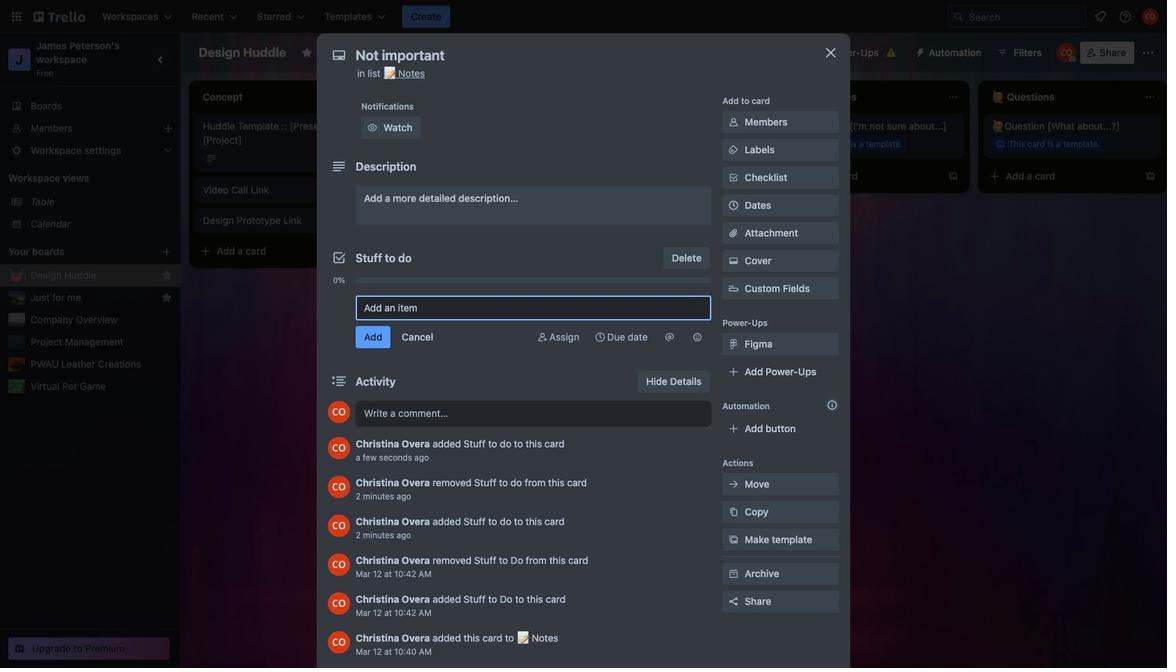 Task type: vqa. For each thing, say whether or not it's contained in the screenshot.
the right preferences
no



Task type: locate. For each thing, give the bounding box(es) containing it.
0 vertical spatial create from template… image
[[750, 171, 761, 182]]

1 vertical spatial starred icon image
[[161, 292, 172, 304]]

starred icon image
[[161, 270, 172, 281], [161, 292, 172, 304]]

christina overa (christinaovera) image
[[1056, 43, 1076, 63], [328, 402, 350, 424], [328, 438, 350, 460], [328, 554, 350, 577], [328, 632, 350, 654]]

create from template… image
[[750, 171, 761, 182], [553, 299, 564, 310]]

sm image
[[365, 121, 379, 135], [691, 331, 704, 345], [727, 338, 741, 352], [727, 568, 741, 581]]

1 vertical spatial create from template… image
[[553, 299, 564, 310]]

star or unstar board image
[[301, 47, 313, 58]]

0 horizontal spatial create from template… image
[[553, 299, 564, 310]]

None text field
[[349, 43, 807, 68]]

open information menu image
[[1118, 10, 1132, 24]]

christina overa (christinaovera) image inside primary element
[[1142, 8, 1159, 25]]

0 notifications image
[[1092, 8, 1109, 25]]

your boards with 6 items element
[[8, 244, 140, 261]]

Search field
[[964, 7, 1086, 26]]

group
[[328, 288, 711, 293]]

1 starred icon image from the top
[[161, 270, 172, 281]]

None submit
[[356, 326, 391, 349]]

christina overa (christinaovera) image
[[1142, 8, 1159, 25], [328, 477, 350, 499], [328, 515, 350, 538], [328, 593, 350, 615]]

0 vertical spatial starred icon image
[[161, 270, 172, 281]]

0 horizontal spatial create from template… image
[[356, 246, 367, 257]]

create from template… image
[[948, 171, 959, 182], [1145, 171, 1156, 182], [356, 246, 367, 257]]

sm image
[[909, 42, 929, 61], [727, 115, 741, 129], [727, 143, 741, 157], [727, 254, 741, 268], [536, 331, 549, 345], [593, 331, 607, 345], [663, 331, 677, 345], [727, 478, 741, 492], [727, 506, 741, 520], [727, 534, 741, 547]]



Task type: describe. For each thing, give the bounding box(es) containing it.
1 horizontal spatial create from template… image
[[948, 171, 959, 182]]

primary element
[[0, 0, 1167, 33]]

close dialog image
[[822, 44, 839, 61]]

Board name text field
[[192, 42, 293, 64]]

show menu image
[[1141, 46, 1155, 60]]

Write a comment text field
[[356, 402, 711, 427]]

1 horizontal spatial create from template… image
[[750, 171, 761, 182]]

2 starred icon image from the top
[[161, 292, 172, 304]]

search image
[[953, 11, 964, 22]]

add board image
[[161, 247, 172, 258]]

Add an item text field
[[356, 296, 711, 321]]

2 horizontal spatial create from template… image
[[1145, 171, 1156, 182]]



